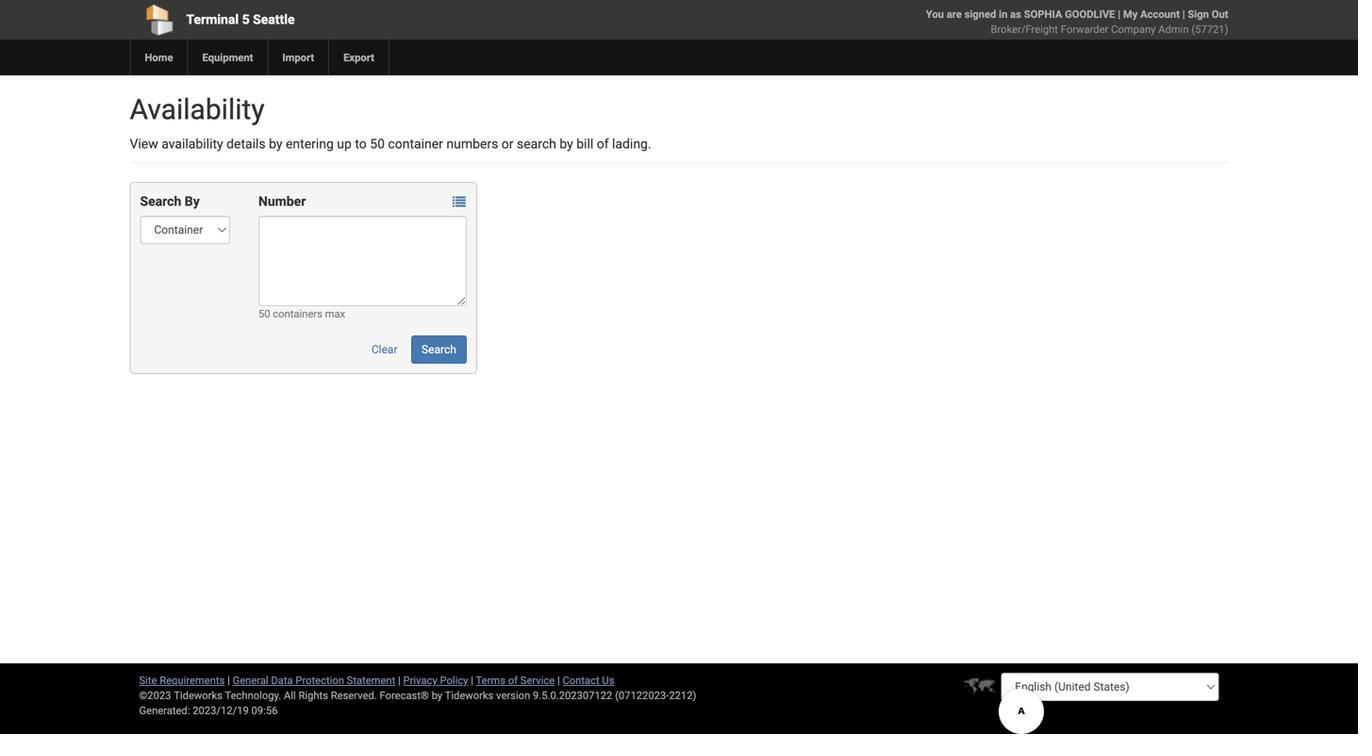 Task type: describe. For each thing, give the bounding box(es) containing it.
technology.
[[225, 690, 281, 702]]

up
[[337, 136, 352, 152]]

terminal 5 seattle
[[186, 12, 295, 27]]

0 vertical spatial 50
[[370, 136, 385, 152]]

number
[[258, 194, 306, 209]]

(57721)
[[1191, 23, 1228, 35]]

view availability details by entering up to 50 container numbers or search by bill of lading.
[[130, 136, 651, 152]]

my
[[1123, 8, 1138, 20]]

us
[[602, 675, 614, 687]]

my account link
[[1123, 8, 1180, 20]]

(07122023-
[[615, 690, 669, 702]]

export link
[[328, 40, 388, 75]]

site requirements link
[[139, 675, 225, 687]]

view
[[130, 136, 158, 152]]

policy
[[440, 675, 468, 687]]

show list image
[[453, 196, 466, 209]]

| left my
[[1118, 8, 1121, 20]]

clear button
[[361, 336, 408, 364]]

terminal 5 seattle link
[[130, 0, 571, 40]]

as
[[1010, 8, 1021, 20]]

out
[[1212, 8, 1228, 20]]

general data protection statement link
[[233, 675, 395, 687]]

lading.
[[612, 136, 651, 152]]

9.5.0.202307122
[[533, 690, 612, 702]]

broker/freight
[[991, 23, 1058, 35]]

Number text field
[[258, 216, 467, 307]]

home
[[145, 51, 173, 64]]

0 horizontal spatial by
[[269, 136, 282, 152]]

sign out link
[[1188, 8, 1228, 20]]

terms
[[476, 675, 506, 687]]

terminal
[[186, 12, 239, 27]]

max
[[325, 308, 345, 320]]

search button
[[411, 336, 467, 364]]

protection
[[296, 675, 344, 687]]

bill
[[576, 136, 593, 152]]

signed
[[964, 8, 996, 20]]

privacy
[[403, 675, 437, 687]]

company
[[1111, 23, 1156, 35]]

containers
[[273, 308, 322, 320]]

sophia
[[1024, 8, 1062, 20]]

©2023 tideworks
[[139, 690, 223, 702]]



Task type: locate. For each thing, give the bounding box(es) containing it.
0 horizontal spatial of
[[508, 675, 518, 687]]

availability
[[161, 136, 223, 152]]

50 containers max
[[258, 308, 345, 320]]

1 horizontal spatial by
[[432, 690, 442, 702]]

contact us link
[[563, 675, 614, 687]]

1 horizontal spatial 50
[[370, 136, 385, 152]]

0 vertical spatial of
[[597, 136, 609, 152]]

by left "bill"
[[560, 136, 573, 152]]

rights
[[298, 690, 328, 702]]

1 vertical spatial search
[[422, 343, 456, 357]]

terms of service link
[[476, 675, 555, 687]]

| up forecast®
[[398, 675, 401, 687]]

by down privacy policy link
[[432, 690, 442, 702]]

availability
[[130, 93, 265, 126]]

search
[[140, 194, 181, 209], [422, 343, 456, 357]]

by inside site requirements | general data protection statement | privacy policy | terms of service | contact us ©2023 tideworks technology. all rights reserved. forecast® by tideworks version 9.5.0.202307122 (07122023-2212) generated: 2023/12/19 09:56
[[432, 690, 442, 702]]

site
[[139, 675, 157, 687]]

you are signed in as sophia goodlive | my account | sign out broker/freight forwarder company admin (57721)
[[926, 8, 1228, 35]]

| up 9.5.0.202307122
[[557, 675, 560, 687]]

contact
[[563, 675, 599, 687]]

by
[[269, 136, 282, 152], [560, 136, 573, 152], [432, 690, 442, 702]]

generated:
[[139, 705, 190, 717]]

or
[[502, 136, 514, 152]]

search left 'by'
[[140, 194, 181, 209]]

2023/12/19
[[193, 705, 249, 717]]

import
[[282, 51, 314, 64]]

site requirements | general data protection statement | privacy policy | terms of service | contact us ©2023 tideworks technology. all rights reserved. forecast® by tideworks version 9.5.0.202307122 (07122023-2212) generated: 2023/12/19 09:56
[[139, 675, 696, 717]]

5
[[242, 12, 250, 27]]

search right clear button
[[422, 343, 456, 357]]

goodlive
[[1065, 8, 1115, 20]]

privacy policy link
[[403, 675, 468, 687]]

clear
[[371, 343, 398, 357]]

admin
[[1158, 23, 1189, 35]]

numbers
[[446, 136, 498, 152]]

0 horizontal spatial search
[[140, 194, 181, 209]]

reserved.
[[331, 690, 377, 702]]

by
[[185, 194, 200, 209]]

account
[[1140, 8, 1180, 20]]

tideworks
[[445, 690, 494, 702]]

0 vertical spatial search
[[140, 194, 181, 209]]

you
[[926, 8, 944, 20]]

50
[[370, 136, 385, 152], [258, 308, 270, 320]]

seattle
[[253, 12, 295, 27]]

data
[[271, 675, 293, 687]]

version
[[496, 690, 530, 702]]

are
[[947, 8, 962, 20]]

entering
[[286, 136, 334, 152]]

2 horizontal spatial by
[[560, 136, 573, 152]]

details
[[226, 136, 266, 152]]

to
[[355, 136, 367, 152]]

of up version
[[508, 675, 518, 687]]

of inside site requirements | general data protection statement | privacy policy | terms of service | contact us ©2023 tideworks technology. all rights reserved. forecast® by tideworks version 9.5.0.202307122 (07122023-2212) generated: 2023/12/19 09:56
[[508, 675, 518, 687]]

of
[[597, 136, 609, 152], [508, 675, 518, 687]]

requirements
[[160, 675, 225, 687]]

search for search by
[[140, 194, 181, 209]]

forecast®
[[380, 690, 429, 702]]

| left sign
[[1182, 8, 1185, 20]]

all
[[284, 690, 296, 702]]

in
[[999, 8, 1008, 20]]

statement
[[347, 675, 395, 687]]

1 horizontal spatial of
[[597, 136, 609, 152]]

sign
[[1188, 8, 1209, 20]]

50 left containers
[[258, 308, 270, 320]]

1 vertical spatial of
[[508, 675, 518, 687]]

equipment link
[[187, 40, 267, 75]]

search
[[517, 136, 556, 152]]

import link
[[267, 40, 328, 75]]

container
[[388, 136, 443, 152]]

home link
[[130, 40, 187, 75]]

search for search
[[422, 343, 456, 357]]

|
[[1118, 8, 1121, 20], [1182, 8, 1185, 20], [227, 675, 230, 687], [398, 675, 401, 687], [471, 675, 473, 687], [557, 675, 560, 687]]

1 vertical spatial 50
[[258, 308, 270, 320]]

2212)
[[669, 690, 696, 702]]

forwarder
[[1061, 23, 1108, 35]]

general
[[233, 675, 268, 687]]

1 horizontal spatial search
[[422, 343, 456, 357]]

search by
[[140, 194, 200, 209]]

search inside button
[[422, 343, 456, 357]]

| left general
[[227, 675, 230, 687]]

export
[[343, 51, 374, 64]]

of right "bill"
[[597, 136, 609, 152]]

09:56
[[251, 705, 278, 717]]

0 horizontal spatial 50
[[258, 308, 270, 320]]

by right details
[[269, 136, 282, 152]]

| up tideworks
[[471, 675, 473, 687]]

equipment
[[202, 51, 253, 64]]

50 right to
[[370, 136, 385, 152]]

service
[[520, 675, 555, 687]]



Task type: vqa. For each thing, say whether or not it's contained in the screenshot.
to
yes



